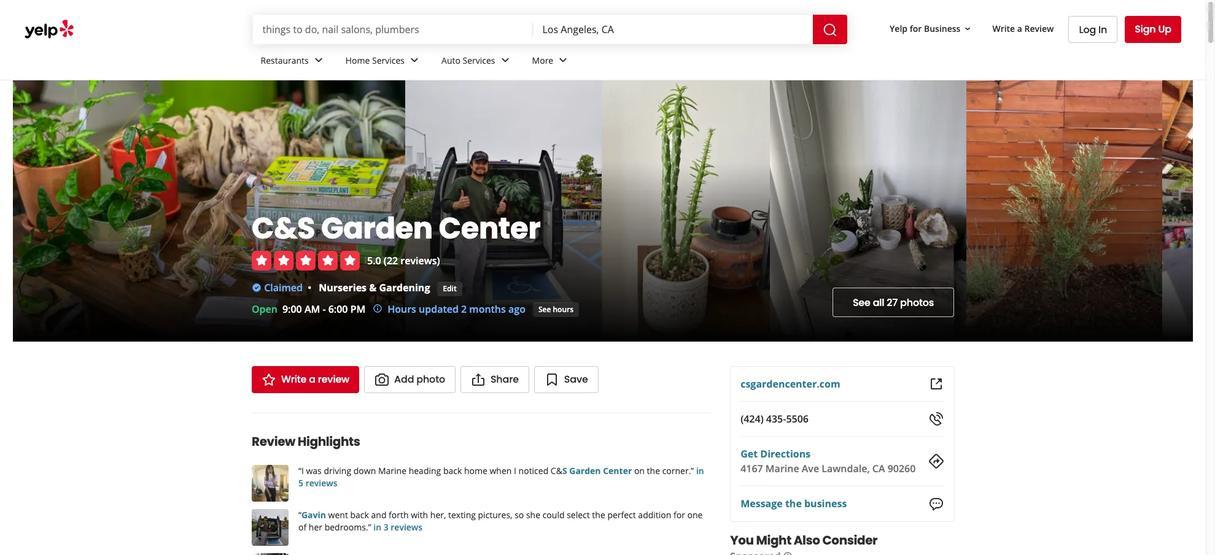 Task type: vqa. For each thing, say whether or not it's contained in the screenshot.
Lawndale,
yes



Task type: locate. For each thing, give the bounding box(es) containing it.
0 horizontal spatial back
[[350, 510, 369, 521]]

2 " from the top
[[298, 510, 302, 521]]

reviews down was
[[306, 478, 337, 490]]

0 horizontal spatial 24 chevron down v2 image
[[311, 53, 326, 68]]

i
[[302, 466, 304, 477], [514, 466, 517, 477]]

see hours
[[539, 304, 574, 315]]

write right 24 star v2 icon
[[281, 373, 307, 387]]

down
[[354, 466, 376, 477]]

a for review
[[1018, 22, 1023, 34]]

a right 16 chevron down v2 'image'
[[1018, 22, 1023, 34]]

review up erika m. image
[[252, 434, 295, 451]]

0 horizontal spatial for
[[674, 510, 685, 521]]

for left one
[[674, 510, 685, 521]]

see
[[853, 296, 871, 310], [539, 304, 551, 315]]

24 directions v2 image
[[929, 455, 944, 469]]

24 chevron down v2 image left auto
[[407, 53, 422, 68]]

edit button
[[438, 282, 462, 297]]

also
[[794, 532, 820, 550]]

5
[[298, 478, 303, 490]]

write right 16 chevron down v2 'image'
[[993, 22, 1015, 34]]

24 chevron down v2 image right the restaurants
[[311, 53, 326, 68]]

1 horizontal spatial review
[[1025, 22, 1054, 34]]

see left hours
[[539, 304, 551, 315]]

3 24 chevron down v2 image from the left
[[556, 53, 571, 68]]

" up 5
[[298, 466, 302, 477]]

0 vertical spatial center
[[439, 208, 541, 249]]

1 vertical spatial in
[[374, 522, 381, 534]]

24 star v2 image
[[262, 373, 276, 388]]

marine inside region
[[378, 466, 407, 477]]

photo of c&s garden center - lawndale, ca, us. image
[[602, 80, 770, 342], [770, 80, 967, 342], [1163, 80, 1215, 342]]

hours
[[553, 304, 574, 315]]

nurseries & gardening link
[[319, 281, 430, 295]]

1 vertical spatial garden
[[570, 466, 601, 477]]

save
[[564, 373, 588, 387]]

1 horizontal spatial in
[[696, 466, 704, 477]]

1 horizontal spatial write
[[993, 22, 1015, 34]]

marine down the directions
[[765, 462, 799, 476]]

1 vertical spatial back
[[350, 510, 369, 521]]

0 vertical spatial write
[[993, 22, 1015, 34]]

1 horizontal spatial garden
[[570, 466, 601, 477]]

all
[[873, 296, 885, 310]]

gavin
[[302, 510, 326, 521]]

photo
[[417, 373, 445, 387]]

garden right the s
[[570, 466, 601, 477]]

in right the corner.
[[696, 466, 704, 477]]

" in 3 reviews
[[368, 522, 423, 534]]

1 horizontal spatial a
[[1018, 22, 1023, 34]]

went
[[328, 510, 348, 521]]

garden up the 5.0
[[321, 208, 433, 249]]

1 services from the left
[[372, 54, 405, 66]]

0 vertical spatial for
[[910, 22, 922, 34]]

0 horizontal spatial "
[[368, 522, 371, 534]]

write a review
[[993, 22, 1054, 34]]

0 vertical spatial "
[[298, 466, 302, 477]]

for right yelp
[[910, 22, 922, 34]]

0 horizontal spatial services
[[372, 54, 405, 66]]

get directions link
[[741, 448, 811, 461]]

marine inside get directions 4167 marine ave lawndale, ca 90260
[[765, 462, 799, 476]]

&
[[369, 281, 377, 295]]

24 message v2 image
[[929, 497, 944, 512]]

24 chevron down v2 image inside home services link
[[407, 53, 422, 68]]

region containing "
[[242, 466, 720, 556]]

reviews
[[306, 478, 337, 490], [391, 522, 423, 534]]

log
[[1079, 22, 1096, 37]]

1 horizontal spatial 24 chevron down v2 image
[[407, 53, 422, 68]]

business categories element
[[251, 44, 1182, 80]]

message
[[741, 498, 783, 511]]

back left the home
[[443, 466, 462, 477]]

1 none field from the left
[[263, 23, 523, 36]]

am
[[305, 303, 320, 316]]

0 horizontal spatial see
[[539, 304, 551, 315]]

435-
[[766, 413, 786, 426]]

log in
[[1079, 22, 1108, 37]]

16 claim filled v2 image
[[252, 283, 262, 293]]

and
[[371, 510, 387, 521]]

None field
[[263, 23, 523, 36], [543, 23, 803, 36]]

0 vertical spatial back
[[443, 466, 462, 477]]

16 info v2 image
[[783, 552, 793, 556]]

" for i
[[298, 466, 302, 477]]

none field the find
[[263, 23, 523, 36]]

region
[[242, 466, 720, 556]]

2 horizontal spatial the
[[785, 498, 802, 511]]

could
[[543, 510, 565, 521]]

2 24 chevron down v2 image from the left
[[407, 53, 422, 68]]

consider
[[822, 532, 878, 550]]

see for see hours
[[539, 304, 551, 315]]

2 services from the left
[[463, 54, 495, 66]]

s
[[563, 466, 567, 477]]

services
[[372, 54, 405, 66], [463, 54, 495, 66]]

1 horizontal spatial center
[[603, 466, 632, 477]]

save button
[[534, 367, 599, 394]]

0 horizontal spatial marine
[[378, 466, 407, 477]]

info alert
[[373, 302, 526, 317]]

csgardencenter.com link
[[741, 378, 840, 391]]

Find text field
[[263, 23, 523, 36]]

1 vertical spatial "
[[298, 510, 302, 521]]

0 vertical spatial in
[[696, 466, 704, 477]]

marine right 'down'
[[378, 466, 407, 477]]

sign
[[1135, 22, 1156, 36]]

a left review
[[309, 373, 316, 387]]

0 horizontal spatial none field
[[263, 23, 523, 36]]

1 horizontal spatial see
[[853, 296, 871, 310]]

0 horizontal spatial write
[[281, 373, 307, 387]]

0 horizontal spatial the
[[592, 510, 605, 521]]

bedrooms.
[[325, 522, 368, 534]]

0 horizontal spatial a
[[309, 373, 316, 387]]

0 horizontal spatial center
[[439, 208, 541, 249]]

write for write a review
[[281, 373, 307, 387]]

0 horizontal spatial in
[[374, 522, 381, 534]]

1 vertical spatial review
[[252, 434, 295, 451]]

" down and
[[368, 522, 371, 534]]

home services link
[[336, 44, 432, 80]]

0 horizontal spatial i
[[302, 466, 304, 477]]

in left 3
[[374, 522, 381, 534]]

the
[[647, 466, 660, 477], [785, 498, 802, 511], [592, 510, 605, 521]]

" up of
[[298, 510, 302, 521]]

reviews down forth at the bottom of the page
[[391, 522, 423, 534]]

review left log
[[1025, 22, 1054, 34]]

so
[[515, 510, 524, 521]]

1 horizontal spatial services
[[463, 54, 495, 66]]

3 photo of c&s garden center - lawndale, ca, us. image from the left
[[1163, 80, 1215, 342]]

0 vertical spatial a
[[1018, 22, 1023, 34]]

services left 24 chevron down v2 icon
[[463, 54, 495, 66]]

on
[[634, 466, 645, 477]]

c&
[[551, 466, 563, 477]]

in inside in 5 reviews
[[696, 466, 704, 477]]

log in link
[[1069, 16, 1118, 43]]

24 share v2 image
[[471, 373, 486, 388]]

services for auto services
[[463, 54, 495, 66]]

1 " from the top
[[298, 466, 302, 477]]

1 horizontal spatial for
[[910, 22, 922, 34]]

c&s garden center
[[252, 208, 541, 249]]

1 24 chevron down v2 image from the left
[[311, 53, 326, 68]]

24 chevron down v2 image for home services
[[407, 53, 422, 68]]

went back and forth with her, texting pictures, so she could select the perfect addition for one of her bedrooms.
[[298, 510, 703, 534]]

see left all
[[853, 296, 871, 310]]

updated
[[419, 303, 459, 316]]

marine
[[765, 462, 799, 476], [378, 466, 407, 477]]

none field up home services link
[[263, 23, 523, 36]]

in 3 reviews button
[[371, 522, 423, 534]]

None search field
[[253, 15, 850, 44]]

0 vertical spatial reviews
[[306, 478, 337, 490]]

add photo link
[[364, 367, 456, 394]]

you
[[730, 532, 754, 550]]

1 vertical spatial reviews
[[391, 522, 423, 534]]

4167
[[741, 462, 763, 476]]

1 vertical spatial a
[[309, 373, 316, 387]]

1 vertical spatial center
[[603, 466, 632, 477]]

1 vertical spatial for
[[674, 510, 685, 521]]

c-and-s-garden-center-lawndale photo sxk_xss2njit2jz6hkuyyw image
[[252, 510, 289, 547]]

auto services link
[[432, 44, 522, 80]]

one
[[688, 510, 703, 521]]

pictures,
[[478, 510, 513, 521]]

garden
[[321, 208, 433, 249], [570, 466, 601, 477]]

i left was
[[302, 466, 304, 477]]

5.0
[[367, 254, 381, 268]]

home services
[[346, 54, 405, 66]]

2 none field from the left
[[543, 23, 803, 36]]

business
[[804, 498, 847, 511]]

5506
[[786, 413, 809, 426]]

review
[[1025, 22, 1054, 34], [252, 434, 295, 451]]

90260
[[888, 462, 916, 476]]

1 horizontal spatial none field
[[543, 23, 803, 36]]

business
[[924, 22, 961, 34]]

1 i from the left
[[302, 466, 304, 477]]

2 horizontal spatial 24 chevron down v2 image
[[556, 53, 571, 68]]

back inside went back and forth with her, texting pictures, so she could select the perfect addition for one of her bedrooms.
[[350, 510, 369, 521]]

share
[[491, 373, 519, 387]]

24 chevron down v2 image inside restaurants link
[[311, 53, 326, 68]]

1 vertical spatial write
[[281, 373, 307, 387]]

photo of c&s garden center - lawndale, ca, us. olive tree image
[[967, 80, 1163, 342]]

0 horizontal spatial garden
[[321, 208, 433, 249]]

0 horizontal spatial reviews
[[306, 478, 337, 490]]

add photo
[[394, 373, 445, 387]]

home
[[346, 54, 370, 66]]

24 chevron down v2 image right more
[[556, 53, 571, 68]]

the right select
[[592, 510, 605, 521]]

1 horizontal spatial marine
[[765, 462, 799, 476]]

might
[[756, 532, 791, 550]]

claimed
[[264, 281, 303, 295]]

the right message
[[785, 498, 802, 511]]

1 horizontal spatial "
[[691, 466, 694, 477]]

for inside went back and forth with her, texting pictures, so she could select the perfect addition for one of her bedrooms.
[[674, 510, 685, 521]]

the right on
[[647, 466, 660, 477]]

1 horizontal spatial i
[[514, 466, 517, 477]]

services right home
[[372, 54, 405, 66]]

(424) 435-5506
[[741, 413, 809, 426]]

24 chevron down v2 image
[[311, 53, 326, 68], [407, 53, 422, 68], [556, 53, 571, 68]]

24 chevron down v2 image inside more link
[[556, 53, 571, 68]]

back up the bedrooms. at the bottom of page
[[350, 510, 369, 521]]

" up one
[[691, 466, 694, 477]]

none field near
[[543, 23, 803, 36]]

a for review
[[309, 373, 316, 387]]

none field up "business categories" element
[[543, 23, 803, 36]]

i right when
[[514, 466, 517, 477]]

share button
[[461, 367, 529, 394]]



Task type: describe. For each thing, give the bounding box(es) containing it.
2 photo of c&s garden center - lawndale, ca, us. image from the left
[[770, 80, 967, 342]]

photos
[[900, 296, 934, 310]]

" i was driving down marine heading back home when i noticed c& s garden center on the corner. "
[[298, 466, 694, 477]]

see for see all 27 photos
[[853, 296, 871, 310]]

24 phone v2 image
[[929, 412, 944, 427]]

select
[[567, 510, 590, 521]]

highlights
[[298, 434, 360, 451]]

5 star rating image
[[252, 251, 360, 271]]

search image
[[823, 22, 837, 37]]

auto services
[[442, 54, 495, 66]]

yelp for business button
[[885, 18, 978, 40]]

was
[[306, 466, 322, 477]]

edit
[[443, 283, 457, 294]]

gardening
[[379, 281, 430, 295]]

" for gavin
[[298, 510, 302, 521]]

yelp for business
[[890, 22, 961, 34]]

center inside review highlights element
[[603, 466, 632, 477]]

pm
[[350, 303, 366, 316]]

0 horizontal spatial review
[[252, 434, 295, 451]]

garden inside review highlights element
[[570, 466, 601, 477]]

write a review link
[[252, 367, 359, 394]]

perfect
[[608, 510, 636, 521]]

open 9:00 am - 6:00 pm
[[252, 303, 366, 316]]

ave
[[802, 462, 819, 476]]

restaurants link
[[251, 44, 336, 80]]

with
[[411, 510, 428, 521]]

corner.
[[662, 466, 691, 477]]

driving
[[324, 466, 351, 477]]

write a review
[[281, 373, 350, 387]]

get
[[741, 448, 758, 461]]

when
[[490, 466, 512, 477]]

(22 reviews) link
[[384, 254, 440, 268]]

hours updated 2 months ago
[[388, 303, 526, 316]]

csgardencenter.com
[[741, 378, 840, 391]]

1 horizontal spatial back
[[443, 466, 462, 477]]

region inside review highlights element
[[242, 466, 720, 556]]

forth
[[389, 510, 409, 521]]

16 chevron down v2 image
[[963, 24, 973, 34]]

2 i from the left
[[514, 466, 517, 477]]

Near text field
[[543, 23, 803, 36]]

lawndale,
[[822, 462, 870, 476]]

write for write a review
[[993, 22, 1015, 34]]

review
[[318, 373, 350, 387]]

services for home services
[[372, 54, 405, 66]]

see all 27 photos
[[853, 296, 934, 310]]

sign up
[[1135, 22, 1172, 36]]

24 chevron down v2 image
[[498, 53, 513, 68]]

0 vertical spatial review
[[1025, 22, 1054, 34]]

photo of c&s garden center - lawndale, ca, us. gavin loading my sister's jungle monster into my van for transport 500 miles north. image
[[405, 80, 602, 342]]

auto
[[442, 54, 461, 66]]

27
[[887, 296, 898, 310]]

more
[[532, 54, 554, 66]]

review highlights element
[[232, 413, 720, 556]]

message the business
[[741, 498, 847, 511]]

6:00
[[328, 303, 348, 316]]

restaurants
[[261, 54, 309, 66]]

1 photo of c&s garden center - lawndale, ca, us. image from the left
[[602, 80, 770, 342]]

review highlights
[[252, 434, 360, 451]]

in 5 reviews
[[298, 466, 704, 490]]

sign up link
[[1125, 16, 1182, 43]]

24 chevron down v2 image for restaurants
[[311, 53, 326, 68]]

s garden center button
[[563, 466, 632, 477]]

for inside button
[[910, 22, 922, 34]]

she
[[526, 510, 541, 521]]

" gavin
[[298, 510, 326, 521]]

0 vertical spatial "
[[691, 466, 694, 477]]

9:00
[[282, 303, 302, 316]]

(22
[[384, 254, 398, 268]]

24 external link v2 image
[[929, 377, 944, 392]]

nurseries
[[319, 281, 367, 295]]

her,
[[430, 510, 446, 521]]

-
[[323, 303, 326, 316]]

0 vertical spatial garden
[[321, 208, 433, 249]]

yelp
[[890, 22, 908, 34]]

2
[[461, 303, 467, 316]]

photo of c&s garden center - lawndale, ca, us. air plants and driftwood! image
[[13, 80, 405, 342]]

directions
[[760, 448, 811, 461]]

texting
[[448, 510, 476, 521]]

24 camera v2 image
[[375, 373, 389, 388]]

3
[[384, 522, 389, 534]]

of
[[298, 522, 307, 534]]

noticed
[[519, 466, 549, 477]]

months
[[469, 303, 506, 316]]

hours
[[388, 303, 416, 316]]

nurseries & gardening
[[319, 281, 430, 295]]

24 chevron down v2 image for more
[[556, 53, 571, 68]]

1 horizontal spatial the
[[647, 466, 660, 477]]

open
[[252, 303, 278, 316]]

heading
[[409, 466, 441, 477]]

1 horizontal spatial reviews
[[391, 522, 423, 534]]

see hours link
[[533, 303, 579, 318]]

c&s
[[252, 208, 315, 249]]

write a review link
[[988, 18, 1059, 40]]

in
[[1099, 22, 1108, 37]]

get directions 4167 marine ave lawndale, ca 90260
[[741, 448, 916, 476]]

24 save outline v2 image
[[545, 373, 559, 388]]

in 5 reviews button
[[298, 466, 704, 490]]

16 info v2 image
[[373, 304, 383, 314]]

the inside went back and forth with her, texting pictures, so she could select the perfect addition for one of her bedrooms.
[[592, 510, 605, 521]]

add
[[394, 373, 414, 387]]

the inside "button"
[[785, 498, 802, 511]]

reviews inside in 5 reviews
[[306, 478, 337, 490]]

see all 27 photos link
[[833, 288, 954, 318]]

erika m. image
[[252, 466, 289, 502]]

reviews)
[[401, 254, 440, 268]]

1 vertical spatial "
[[368, 522, 371, 534]]

gavin button
[[302, 510, 326, 521]]



